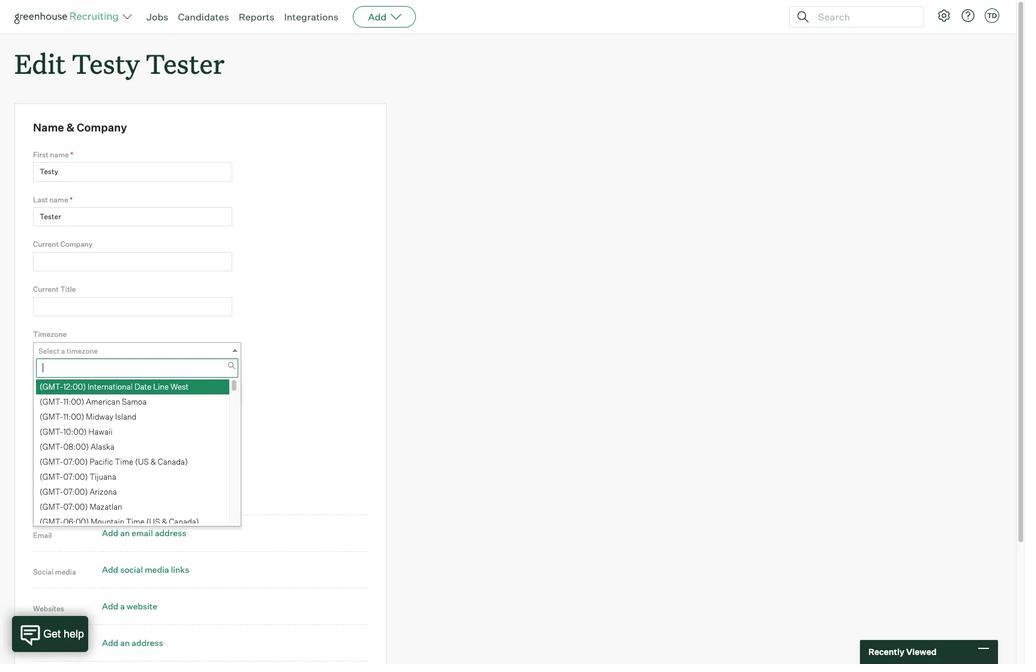 Task type: locate. For each thing, give the bounding box(es) containing it.
date
[[135, 382, 152, 392]]

0 vertical spatial an
[[120, 528, 130, 538]]

add a website
[[102, 601, 157, 612]]

current down last
[[33, 240, 59, 249]]

07:00) left arizona
[[63, 487, 88, 497]]

11:00) up 10:00)
[[63, 412, 84, 422]]

1 current from the top
[[33, 240, 59, 249]]

0 vertical spatial a
[[61, 346, 65, 355]]

add for add social media links
[[102, 565, 118, 575]]

tijuana
[[90, 472, 116, 482]]

2 vertical spatial a
[[120, 601, 125, 612]]

add for add an email address
[[102, 528, 118, 538]]

add a website link
[[102, 601, 157, 612]]

1 vertical spatial a
[[120, 491, 125, 502]]

1 vertical spatial *
[[70, 195, 73, 204]]

1 horizontal spatial &
[[151, 457, 156, 467]]

* for last name *
[[70, 195, 73, 204]]

1 vertical spatial &
[[151, 457, 156, 467]]

social
[[33, 568, 54, 577]]

name right first
[[50, 150, 69, 159]]

0 vertical spatial 11:00)
[[63, 397, 84, 407]]

configure image
[[937, 8, 952, 23]]

07:00)
[[63, 457, 88, 467], [63, 472, 88, 482], [63, 487, 88, 497], [63, 502, 88, 512]]

add for add a phone number
[[102, 491, 118, 502]]

mazatlan
[[90, 502, 122, 512]]

1 (gmt- from the top
[[40, 382, 63, 392]]

None text field
[[33, 297, 232, 317], [36, 358, 238, 378], [33, 297, 232, 317], [36, 358, 238, 378]]

a left phone
[[120, 491, 125, 502]]

canada) down number
[[169, 517, 199, 527]]

integrations link
[[284, 11, 339, 23]]

address right email
[[155, 528, 186, 538]]

greenhouse recruiting image
[[14, 10, 123, 24]]

07:00) up 06:00)
[[63, 502, 88, 512]]

american
[[86, 397, 120, 407]]

5 (gmt- from the top
[[40, 442, 63, 452]]

timezone
[[67, 346, 98, 355]]

2 (gmt- from the top
[[40, 397, 63, 407]]

*
[[70, 150, 73, 159], [70, 195, 73, 204], [33, 418, 36, 427]]

10 (gmt- from the top
[[40, 517, 63, 527]]

2 vertical spatial *
[[33, 418, 36, 427]]

social media
[[33, 568, 76, 577]]

2 horizontal spatial &
[[162, 517, 167, 527]]

2 current from the top
[[33, 285, 59, 294]]

testy
[[72, 46, 140, 81]]

2 11:00) from the top
[[63, 412, 84, 422]]

add
[[368, 11, 387, 23], [102, 491, 118, 502], [102, 528, 118, 538], [102, 565, 118, 575], [102, 601, 118, 612], [102, 638, 118, 648]]

websites
[[33, 604, 64, 613]]

* down the name & company
[[70, 150, 73, 159]]

first name *
[[33, 150, 73, 159]]

07:00) left tijuana
[[63, 472, 88, 482]]

address
[[155, 528, 186, 538], [132, 638, 163, 648]]

company up title
[[60, 240, 93, 249]]

address down website
[[132, 638, 163, 648]]

None text field
[[33, 162, 232, 182], [33, 207, 232, 227], [33, 252, 232, 272], [34, 384, 238, 403], [33, 162, 232, 182], [33, 207, 232, 227], [33, 252, 232, 272], [34, 384, 238, 403]]

10:00)
[[63, 427, 87, 437]]

(us up the add an email address link at bottom
[[146, 517, 160, 527]]

0 vertical spatial *
[[70, 150, 73, 159]]

0 vertical spatial name
[[50, 150, 69, 159]]

an for address
[[120, 638, 130, 648]]

& up add a phone number
[[151, 457, 156, 467]]

0 horizontal spatial &
[[66, 121, 75, 134]]

current for current title
[[33, 285, 59, 294]]

an down add a website 'link'
[[120, 638, 130, 648]]

07:00) down 08:00)
[[63, 457, 88, 467]]

time right pacific
[[115, 457, 133, 467]]

name for first
[[50, 150, 69, 159]]

edit testy tester
[[14, 46, 225, 81]]

line
[[153, 382, 169, 392]]

a left website
[[120, 601, 125, 612]]

(gmt-
[[40, 382, 63, 392], [40, 397, 63, 407], [40, 412, 63, 422], [40, 427, 63, 437], [40, 442, 63, 452], [40, 457, 63, 467], [40, 472, 63, 482], [40, 487, 63, 497], [40, 502, 63, 512], [40, 517, 63, 527]]

media left links
[[145, 565, 169, 575]]

add inside popup button
[[368, 11, 387, 23]]

1 vertical spatial name
[[49, 195, 68, 204]]

media right social
[[55, 568, 76, 577]]

=
[[38, 417, 43, 427]]

current left title
[[33, 285, 59, 294]]

1 an from the top
[[120, 528, 130, 538]]

1 vertical spatial address
[[132, 638, 163, 648]]

0 vertical spatial current
[[33, 240, 59, 249]]

1 vertical spatial current
[[33, 285, 59, 294]]

a inside select a timezone 'link'
[[61, 346, 65, 355]]

8 (gmt- from the top
[[40, 487, 63, 497]]

recently viewed
[[869, 647, 937, 657]]

11:00) down 12:00)
[[63, 397, 84, 407]]

(us up add a phone number
[[135, 457, 149, 467]]

website
[[127, 601, 157, 612]]

* right last
[[70, 195, 73, 204]]

&
[[66, 121, 75, 134], [151, 457, 156, 467], [162, 517, 167, 527]]

candidate tags
[[33, 370, 86, 379]]

info
[[33, 457, 53, 470]]

1 11:00) from the top
[[63, 397, 84, 407]]

an
[[120, 528, 130, 538], [120, 638, 130, 648]]

name right last
[[49, 195, 68, 204]]

1 vertical spatial an
[[120, 638, 130, 648]]

canada)
[[158, 457, 188, 467], [169, 517, 199, 527]]

select a timezone link
[[33, 342, 241, 360]]

time up email
[[126, 517, 145, 527]]

td button
[[983, 6, 1002, 25]]

& up the add an email address link at bottom
[[162, 517, 167, 527]]

add a phone number
[[102, 491, 184, 502]]

jobs link
[[147, 11, 168, 23]]

current
[[33, 240, 59, 249], [33, 285, 59, 294]]

required
[[45, 417, 75, 427]]

1 vertical spatial 11:00)
[[63, 412, 84, 422]]

2 an from the top
[[120, 638, 130, 648]]

* left =
[[33, 418, 36, 427]]

media
[[145, 565, 169, 575], [55, 568, 76, 577]]

name & company
[[33, 121, 127, 134]]

time
[[115, 457, 133, 467], [126, 517, 145, 527]]

canada) up number
[[158, 457, 188, 467]]

add social media links
[[102, 565, 189, 575]]

0 vertical spatial company
[[77, 121, 127, 134]]

name
[[50, 150, 69, 159], [49, 195, 68, 204]]

& right name
[[66, 121, 75, 134]]

(us
[[135, 457, 149, 467], [146, 517, 160, 527]]

reports link
[[239, 11, 275, 23]]

company
[[77, 121, 127, 134], [60, 240, 93, 249]]

11:00)
[[63, 397, 84, 407], [63, 412, 84, 422]]

candidates
[[178, 11, 229, 23]]

company right name
[[77, 121, 127, 134]]

an left email
[[120, 528, 130, 538]]

2 vertical spatial &
[[162, 517, 167, 527]]

3 07:00) from the top
[[63, 487, 88, 497]]

add an email address link
[[102, 528, 186, 538]]

address
[[33, 641, 61, 650]]

a right select
[[61, 346, 65, 355]]

phone
[[127, 491, 151, 502]]

1 07:00) from the top
[[63, 457, 88, 467]]

first
[[33, 150, 48, 159]]

select a timezone
[[38, 346, 98, 355]]

td button
[[985, 8, 1000, 23]]

4 07:00) from the top
[[63, 502, 88, 512]]

1 vertical spatial canada)
[[169, 517, 199, 527]]

an for email
[[120, 528, 130, 538]]

a
[[61, 346, 65, 355], [120, 491, 125, 502], [120, 601, 125, 612]]



Task type: describe. For each thing, give the bounding box(es) containing it.
add an address
[[102, 638, 163, 648]]

name for last
[[49, 195, 68, 204]]

12:00)
[[63, 382, 86, 392]]

td
[[988, 11, 997, 20]]

international
[[88, 382, 133, 392]]

current for current company
[[33, 240, 59, 249]]

add an email address
[[102, 528, 186, 538]]

(gmt-12:00) international date line west (gmt-11:00) american samoa (gmt-11:00) midway island (gmt-10:00) hawaii (gmt-08:00) alaska (gmt-07:00) pacific time (us & canada) (gmt-07:00) tijuana (gmt-07:00) arizona (gmt-07:00) mazatlan (gmt-06:00) mountain time (us & canada)
[[40, 382, 199, 527]]

06:00)
[[63, 517, 89, 527]]

viewed
[[907, 647, 937, 657]]

1 vertical spatial (us
[[146, 517, 160, 527]]

social
[[120, 565, 143, 575]]

0 horizontal spatial media
[[55, 568, 76, 577]]

timezone
[[33, 330, 67, 339]]

candidates link
[[178, 11, 229, 23]]

1 vertical spatial time
[[126, 517, 145, 527]]

integrations
[[284, 11, 339, 23]]

* = required
[[33, 417, 75, 427]]

4 (gmt- from the top
[[40, 427, 63, 437]]

08:00)
[[63, 442, 89, 452]]

add an address link
[[102, 638, 163, 648]]

recently
[[869, 647, 905, 657]]

add button
[[353, 6, 416, 28]]

email
[[33, 531, 52, 540]]

7 (gmt- from the top
[[40, 472, 63, 482]]

island
[[115, 412, 137, 422]]

mountain
[[91, 517, 124, 527]]

a for timezone
[[61, 346, 65, 355]]

edit
[[14, 46, 66, 81]]

3 (gmt- from the top
[[40, 412, 63, 422]]

2 07:00) from the top
[[63, 472, 88, 482]]

9 (gmt- from the top
[[40, 502, 63, 512]]

jobs
[[147, 11, 168, 23]]

* for first name *
[[70, 150, 73, 159]]

last name *
[[33, 195, 73, 204]]

hawaii
[[88, 427, 113, 437]]

candidate
[[33, 370, 68, 379]]

add for add a website
[[102, 601, 118, 612]]

tags
[[69, 370, 86, 379]]

1 vertical spatial company
[[60, 240, 93, 249]]

current company
[[33, 240, 93, 249]]

alaska
[[91, 442, 115, 452]]

* inside * = required
[[33, 418, 36, 427]]

Search text field
[[815, 8, 913, 26]]

0 vertical spatial time
[[115, 457, 133, 467]]

add for add
[[368, 11, 387, 23]]

name
[[33, 121, 64, 134]]

add social media links link
[[102, 565, 189, 575]]

a for website
[[120, 601, 125, 612]]

number
[[153, 491, 184, 502]]

select
[[38, 346, 60, 355]]

pacific
[[90, 457, 113, 467]]

tester
[[146, 46, 225, 81]]

0 vertical spatial (us
[[135, 457, 149, 467]]

title
[[60, 285, 76, 294]]

0 vertical spatial canada)
[[158, 457, 188, 467]]

1 horizontal spatial media
[[145, 565, 169, 575]]

last
[[33, 195, 48, 204]]

links
[[171, 565, 189, 575]]

add a phone number link
[[102, 491, 184, 502]]

west
[[171, 382, 189, 392]]

0 vertical spatial address
[[155, 528, 186, 538]]

phone
[[33, 494, 55, 503]]

midway
[[86, 412, 113, 422]]

reports
[[239, 11, 275, 23]]

a for phone
[[120, 491, 125, 502]]

add for add an address
[[102, 638, 118, 648]]

current title
[[33, 285, 76, 294]]

0 vertical spatial &
[[66, 121, 75, 134]]

arizona
[[90, 487, 117, 497]]

6 (gmt- from the top
[[40, 457, 63, 467]]

samoa
[[122, 397, 147, 407]]

email
[[132, 528, 153, 538]]



Task type: vqa. For each thing, say whether or not it's contained in the screenshot.
talent
no



